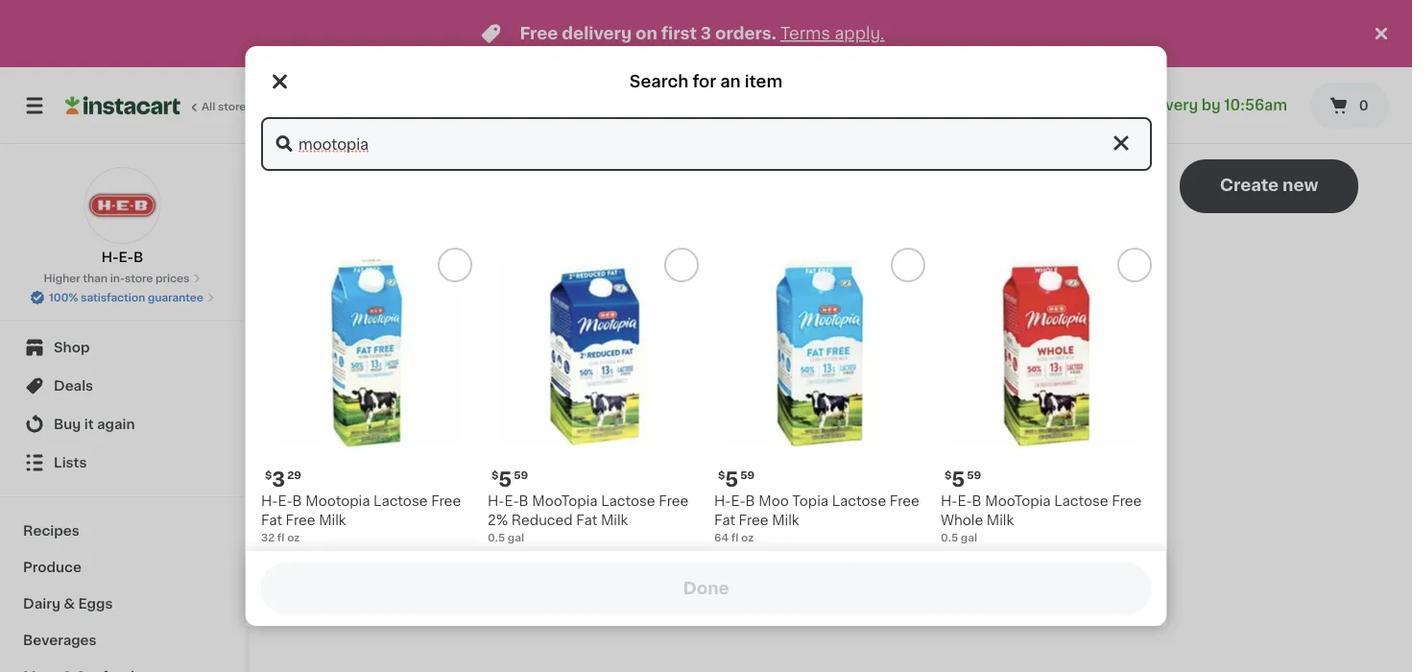 Task type: vqa. For each thing, say whether or not it's contained in the screenshot.


Task type: describe. For each thing, give the bounding box(es) containing it.
milk inside h-e-b mootopia lactose free whole milk 0.5 gal
[[987, 514, 1014, 527]]

mootopia for reduced
[[532, 495, 597, 508]]

b for h-e-b
[[133, 251, 143, 264]]

59 for moo
[[740, 470, 754, 481]]

h- for h-e-b
[[101, 251, 119, 264]]

dialog containing 3
[[245, 46, 1167, 672]]

$ for h-e-b mootopia lactose free whole milk
[[944, 470, 951, 481]]

many in stock
[[960, 552, 1036, 562]]

h- for h-e-b mootopia lactose free fat free milk 32 fl oz
[[261, 495, 278, 508]]

e- for h-e-b mootopia lactose free 2% reduced fat milk 0.5 gal
[[504, 495, 519, 508]]

satisfaction
[[81, 292, 145, 303]]

limited time offer region
[[0, 0, 1370, 67]]

h-e-b mootopia lactose free fat free milk 32 fl oz
[[261, 495, 461, 543]]

moo
[[758, 495, 789, 508]]

buy
[[54, 418, 81, 431]]

b for h-e-b mootopia lactose free 2% reduced fat milk 0.5 gal
[[519, 495, 528, 508]]

dairy & eggs link
[[12, 586, 233, 622]]

again
[[97, 418, 135, 431]]

be
[[850, 487, 867, 500]]

3 59 from the left
[[967, 470, 981, 481]]

lactose for milk
[[373, 495, 427, 508]]

0
[[1359, 99, 1369, 112]]

h- for h-e-b moo topia lactose free fat free milk 64 fl oz
[[714, 495, 731, 508]]

store
[[125, 273, 153, 284]]

3 inside limited time offer region
[[701, 25, 712, 42]]

fl inside h-e-b moo topia lactose free fat free milk 64 fl oz
[[731, 532, 738, 543]]

0 button
[[1311, 83, 1390, 129]]

lists you create will be saved here.
[[714, 487, 948, 500]]

a
[[842, 529, 852, 545]]

29
[[287, 470, 301, 481]]

create a list
[[781, 529, 881, 545]]

64
[[714, 532, 728, 543]]

h-e-b mootopia lactose free whole milk 0.5 gal
[[941, 495, 1142, 543]]

free inside h-e-b mootopia lactose free 2% reduced fat milk 0.5 gal
[[658, 495, 688, 508]]

gal inside h-e-b mootopia lactose free 2% reduced fat milk 0.5 gal
[[507, 532, 524, 543]]

oz inside the h-e-b mootopia lactose free fat free milk 32 fl oz
[[287, 532, 299, 543]]

delivery for delivery by 10:56am
[[1137, 98, 1198, 112]]

create new button
[[1180, 159, 1359, 213]]

$ 3 29
[[265, 469, 301, 489]]

lactose for 0.5
[[1054, 495, 1108, 508]]

delivery by 10:56am
[[1137, 98, 1288, 112]]

it
[[84, 418, 94, 431]]

buy it again link
[[12, 405, 233, 444]]

than
[[83, 273, 108, 284]]

by
[[1202, 98, 1221, 112]]

milk inside the h-e-b mootopia lactose free fat free milk 32 fl oz
[[319, 514, 346, 527]]

delivery
[[562, 25, 632, 42]]

beverages link
[[12, 622, 233, 659]]

h-e-b logo image
[[84, 167, 161, 244]]

item
[[745, 73, 783, 90]]

2 product group from the left
[[487, 248, 699, 545]]

whole
[[941, 514, 983, 527]]

none search field search h-e-b...
[[261, 117, 1152, 171]]

eggs
[[78, 597, 113, 611]]

create
[[778, 487, 822, 500]]

an
[[720, 73, 741, 90]]

topia
[[792, 495, 828, 508]]

free inside limited time offer region
[[520, 25, 558, 42]]

10:56am
[[1225, 98, 1288, 112]]

search
[[630, 73, 689, 90]]

3 inside product group
[[272, 469, 285, 489]]

recipes link
[[12, 513, 233, 549]]

all stores
[[202, 101, 252, 112]]

dairy
[[23, 597, 60, 611]]

guarantee
[[148, 292, 203, 303]]

e- for h-e-b mootopia lactose free whole milk 0.5 gal
[[957, 495, 972, 508]]

milk inside h-e-b moo topia lactose free fat free milk 64 fl oz
[[772, 514, 799, 527]]

59 for mootopia
[[514, 470, 528, 481]]

78741 button
[[977, 79, 1092, 133]]

buy it again
[[54, 418, 135, 431]]

lists for lists
[[54, 456, 87, 470]]

lactose inside h-e-b moo topia lactose free fat free milk 64 fl oz
[[832, 495, 886, 508]]

in-
[[110, 273, 125, 284]]

in
[[993, 552, 1003, 562]]

3 product group from the left
[[714, 248, 925, 545]]

beverages
[[23, 634, 97, 647]]

fat inside h-e-b moo topia lactose free fat free milk 64 fl oz
[[714, 514, 735, 527]]

2%
[[487, 514, 508, 527]]

b for h-e-b mootopia lactose free fat free milk 32 fl oz
[[292, 495, 302, 508]]

instacart logo image
[[65, 94, 181, 117]]



Task type: locate. For each thing, give the bounding box(es) containing it.
h-e-b
[[101, 251, 143, 264]]

$ 5 59 for mootopia
[[491, 469, 528, 489]]

100%
[[49, 292, 78, 303]]

1 product group from the left
[[261, 248, 472, 545]]

$ left 29
[[265, 470, 272, 481]]

lists down the buy
[[54, 456, 87, 470]]

create for create new
[[1220, 177, 1279, 193]]

create for create a list
[[781, 529, 838, 545]]

higher than in-store prices link
[[44, 271, 201, 286]]

h- inside h-e-b moo topia lactose free fat free milk 64 fl oz
[[714, 495, 731, 508]]

you
[[749, 487, 775, 500]]

2 $ from the left
[[491, 470, 498, 481]]

100% satisfaction guarantee button
[[30, 286, 215, 305]]

&
[[64, 597, 75, 611]]

lactose for fat
[[601, 495, 655, 508]]

deals link
[[12, 367, 233, 405]]

2 fl from the left
[[731, 532, 738, 543]]

0.5 inside h-e-b mootopia lactose free 2% reduced fat milk 0.5 gal
[[487, 532, 505, 543]]

2 oz from the left
[[741, 532, 754, 543]]

1 horizontal spatial create
[[1220, 177, 1279, 193]]

$
[[265, 470, 272, 481], [491, 470, 498, 481], [718, 470, 725, 481], [944, 470, 951, 481]]

78741
[[1008, 98, 1049, 112]]

2 mootopia from the left
[[985, 495, 1051, 508]]

delivery button
[[747, 86, 840, 125]]

2 0.5 from the left
[[941, 532, 958, 543]]

create down topia
[[781, 529, 838, 545]]

e- for h-e-b mootopia lactose free fat free milk 32 fl oz
[[278, 495, 292, 508]]

h-e-b link
[[84, 167, 161, 267]]

b up reduced
[[519, 495, 528, 508]]

e- inside h-e-b mootopia lactose free 2% reduced fat milk 0.5 gal
[[504, 495, 519, 508]]

1 vertical spatial create
[[781, 529, 838, 545]]

fat inside h-e-b mootopia lactose free 2% reduced fat milk 0.5 gal
[[576, 514, 597, 527]]

lists for lists you create will be saved here.
[[714, 487, 746, 500]]

5 left you
[[725, 469, 738, 489]]

gal inside h-e-b mootopia lactose free whole milk 0.5 gal
[[961, 532, 977, 543]]

b inside h-e-b moo topia lactose free fat free milk 64 fl oz
[[745, 495, 755, 508]]

b inside the h-e-b mootopia lactose free fat free milk 32 fl oz
[[292, 495, 302, 508]]

1 5 from the left
[[498, 469, 512, 489]]

e- inside h-e-b link
[[119, 251, 133, 264]]

apply.
[[835, 25, 885, 42]]

5 for h-e-b moo topia lactose free fat free milk
[[725, 469, 738, 489]]

gal down whole
[[961, 532, 977, 543]]

e- left you
[[731, 495, 745, 508]]

0 horizontal spatial fl
[[277, 532, 284, 543]]

5 up 2% on the left bottom of the page
[[498, 469, 512, 489]]

b up whole
[[972, 495, 982, 508]]

stores
[[218, 101, 252, 112]]

mootopia
[[305, 495, 370, 508]]

create left new
[[1220, 177, 1279, 193]]

$ 5 59
[[491, 469, 528, 489], [718, 469, 754, 489], [944, 469, 981, 489]]

mootopia up stock at the right of the page
[[985, 495, 1051, 508]]

0 horizontal spatial delivery
[[765, 99, 823, 112]]

0 horizontal spatial fat
[[261, 514, 282, 527]]

list
[[856, 529, 881, 545]]

1 horizontal spatial delivery
[[1137, 98, 1198, 112]]

$ 5 59 up whole
[[944, 469, 981, 489]]

e- down $ 3 29
[[278, 495, 292, 508]]

1 horizontal spatial fat
[[576, 514, 597, 527]]

product group containing 3
[[261, 248, 472, 545]]

create inside button
[[1220, 177, 1279, 193]]

fat
[[261, 514, 282, 527], [576, 514, 597, 527], [714, 514, 735, 527]]

prices
[[156, 273, 190, 284]]

3 $ 5 59 from the left
[[944, 469, 981, 489]]

all
[[202, 101, 215, 112]]

delivery inside button
[[765, 99, 823, 112]]

delivery
[[1137, 98, 1198, 112], [765, 99, 823, 112]]

1 horizontal spatial 3
[[701, 25, 712, 42]]

$ for h-e-b moo topia lactose free fat free milk
[[718, 470, 725, 481]]

2 horizontal spatial fat
[[714, 514, 735, 527]]

4 $ from the left
[[944, 470, 951, 481]]

2 horizontal spatial 59
[[967, 470, 981, 481]]

$ up here.
[[944, 470, 951, 481]]

lactose inside h-e-b mootopia lactose free 2% reduced fat milk 0.5 gal
[[601, 495, 655, 508]]

b for h-e-b mootopia lactose free whole milk 0.5 gal
[[972, 495, 982, 508]]

product group
[[261, 248, 472, 545], [487, 248, 699, 545], [714, 248, 925, 545], [941, 248, 1152, 568]]

delivery left by
[[1137, 98, 1198, 112]]

lactose inside h-e-b mootopia lactose free whole milk 0.5 gal
[[1054, 495, 1108, 508]]

3 right first
[[701, 25, 712, 42]]

milk up in
[[987, 514, 1014, 527]]

create a list link
[[781, 526, 881, 547]]

0 horizontal spatial 0.5
[[487, 532, 505, 543]]

1 oz from the left
[[287, 532, 299, 543]]

higher
[[44, 273, 80, 284]]

milk inside h-e-b mootopia lactose free 2% reduced fat milk 0.5 gal
[[601, 514, 628, 527]]

0.5 down whole
[[941, 532, 958, 543]]

None search field
[[275, 79, 723, 133], [261, 117, 1152, 171], [275, 79, 723, 133]]

b
[[133, 251, 143, 264], [292, 495, 302, 508], [519, 495, 528, 508], [745, 495, 755, 508], [972, 495, 982, 508]]

4 milk from the left
[[987, 514, 1014, 527]]

mootopia up reduced
[[532, 495, 597, 508]]

0 vertical spatial lists
[[54, 456, 87, 470]]

free inside h-e-b mootopia lactose free whole milk 0.5 gal
[[1112, 495, 1142, 508]]

h-e-b mootopia lactose free 2% reduced fat milk 0.5 gal
[[487, 495, 688, 543]]

$ 5 59 for moo
[[718, 469, 754, 489]]

2 fat from the left
[[576, 514, 597, 527]]

b inside h-e-b mootopia lactose free 2% reduced fat milk 0.5 gal
[[519, 495, 528, 508]]

1 fat from the left
[[261, 514, 282, 527]]

1 vertical spatial 3
[[272, 469, 285, 489]]

e- for h-e-b
[[119, 251, 133, 264]]

orders.
[[715, 25, 777, 42]]

fat up 32
[[261, 514, 282, 527]]

fl right 32
[[277, 532, 284, 543]]

59 up reduced
[[514, 470, 528, 481]]

2 horizontal spatial 5
[[951, 469, 965, 489]]

deals
[[54, 379, 93, 393]]

$ up 2% on the left bottom of the page
[[491, 470, 498, 481]]

1 horizontal spatial 0.5
[[941, 532, 958, 543]]

stock
[[1005, 552, 1036, 562]]

reduced
[[511, 514, 573, 527]]

2 $ 5 59 from the left
[[718, 469, 754, 489]]

5
[[498, 469, 512, 489], [725, 469, 738, 489], [951, 469, 965, 489]]

milk down mootopia
[[319, 514, 346, 527]]

shop
[[54, 341, 90, 354]]

will
[[825, 487, 847, 500]]

1 horizontal spatial $ 5 59
[[718, 469, 754, 489]]

recipes
[[23, 524, 79, 538]]

$ for h-e-b mootopia lactose free 2% reduced fat milk
[[491, 470, 498, 481]]

5 for h-e-b mootopia lactose free whole milk
[[951, 469, 965, 489]]

b up store at the top left of page
[[133, 251, 143, 264]]

e- for h-e-b moo topia lactose free fat free milk 64 fl oz
[[731, 495, 745, 508]]

lists left you
[[714, 487, 746, 500]]

lactose
[[373, 495, 427, 508], [601, 495, 655, 508], [832, 495, 886, 508], [1054, 495, 1108, 508]]

h- inside h-e-b mootopia lactose free whole milk 0.5 gal
[[941, 495, 957, 508]]

free delivery on first 3 orders. terms apply.
[[520, 25, 885, 42]]

3 $ from the left
[[718, 470, 725, 481]]

1 lactose from the left
[[373, 495, 427, 508]]

5 for h-e-b mootopia lactose free 2% reduced fat milk
[[498, 469, 512, 489]]

1 horizontal spatial 5
[[725, 469, 738, 489]]

delivery for delivery
[[765, 99, 823, 112]]

create new
[[1220, 177, 1319, 193]]

5 right here.
[[951, 469, 965, 489]]

1 vertical spatial lists
[[714, 487, 746, 500]]

h- up whole
[[941, 495, 957, 508]]

$ 5 59 up 64
[[718, 469, 754, 489]]

h- for h-e-b mootopia lactose free whole milk 0.5 gal
[[941, 495, 957, 508]]

delivery inside "link"
[[1137, 98, 1198, 112]]

3 milk from the left
[[772, 514, 799, 527]]

e- inside the h-e-b mootopia lactose free fat free milk 32 fl oz
[[278, 495, 292, 508]]

1 mootopia from the left
[[532, 495, 597, 508]]

0 horizontal spatial mootopia
[[532, 495, 597, 508]]

lists link
[[12, 444, 233, 482]]

59 up whole
[[967, 470, 981, 481]]

32
[[261, 532, 274, 543]]

h- inside the h-e-b mootopia lactose free fat free milk 32 fl oz
[[261, 495, 278, 508]]

lactose inside the h-e-b mootopia lactose free fat free milk 32 fl oz
[[373, 495, 427, 508]]

dairy & eggs
[[23, 597, 113, 611]]

oz right 64
[[741, 532, 754, 543]]

mootopia inside h-e-b mootopia lactose free whole milk 0.5 gal
[[985, 495, 1051, 508]]

mootopia for milk
[[985, 495, 1051, 508]]

$ for h-e-b mootopia lactose free fat free milk
[[265, 470, 272, 481]]

h- inside h-e-b mootopia lactose free 2% reduced fat milk 0.5 gal
[[487, 495, 504, 508]]

h-
[[101, 251, 119, 264], [261, 495, 278, 508], [487, 495, 504, 508], [714, 495, 731, 508], [941, 495, 957, 508]]

first
[[661, 25, 697, 42]]

h- down $ 3 29
[[261, 495, 278, 508]]

2 59 from the left
[[740, 470, 754, 481]]

1 horizontal spatial 59
[[740, 470, 754, 481]]

2 lactose from the left
[[601, 495, 655, 508]]

$ 5 59 up 2% on the left bottom of the page
[[491, 469, 528, 489]]

0.5 down 2% on the left bottom of the page
[[487, 532, 505, 543]]

saved
[[871, 487, 911, 500]]

1 milk from the left
[[319, 514, 346, 527]]

h- up 64
[[714, 495, 731, 508]]

e- inside h-e-b mootopia lactose free whole milk 0.5 gal
[[957, 495, 972, 508]]

2 gal from the left
[[961, 532, 977, 543]]

terms apply. link
[[781, 25, 885, 42]]

produce
[[23, 561, 82, 574]]

0 vertical spatial create
[[1220, 177, 1279, 193]]

e- up 2% on the left bottom of the page
[[504, 495, 519, 508]]

all stores link
[[65, 79, 254, 133]]

higher than in-store prices
[[44, 273, 190, 284]]

0 horizontal spatial oz
[[287, 532, 299, 543]]

3
[[701, 25, 712, 42], [272, 469, 285, 489]]

on
[[636, 25, 658, 42]]

h-e-b moo topia lactose free fat free milk 64 fl oz
[[714, 495, 919, 543]]

delivery by 10:56am link
[[1106, 94, 1288, 117]]

1 fl from the left
[[277, 532, 284, 543]]

shop link
[[12, 328, 233, 367]]

gal
[[507, 532, 524, 543], [961, 532, 977, 543]]

100% satisfaction guarantee
[[49, 292, 203, 303]]

here.
[[914, 487, 948, 500]]

e- up whole
[[957, 495, 972, 508]]

$ up 64
[[718, 470, 725, 481]]

1 horizontal spatial fl
[[731, 532, 738, 543]]

fl inside the h-e-b mootopia lactose free fat free milk 32 fl oz
[[277, 532, 284, 543]]

terms
[[781, 25, 831, 42]]

dialog
[[245, 46, 1167, 672]]

1 horizontal spatial oz
[[741, 532, 754, 543]]

2 milk from the left
[[601, 514, 628, 527]]

0 horizontal spatial 3
[[272, 469, 285, 489]]

4 lactose from the left
[[1054, 495, 1108, 508]]

3 lactose from the left
[[832, 495, 886, 508]]

fl right 64
[[731, 532, 738, 543]]

e- up higher than in-store prices 'link'
[[119, 251, 133, 264]]

oz inside h-e-b moo topia lactose free fat free milk 64 fl oz
[[741, 532, 754, 543]]

0 horizontal spatial create
[[781, 529, 838, 545]]

2 5 from the left
[[725, 469, 738, 489]]

1 horizontal spatial lists
[[714, 487, 746, 500]]

e- inside h-e-b moo topia lactose free fat free milk 64 fl oz
[[731, 495, 745, 508]]

produce link
[[12, 549, 233, 586]]

fl
[[277, 532, 284, 543], [731, 532, 738, 543]]

0 horizontal spatial 59
[[514, 470, 528, 481]]

0 horizontal spatial gal
[[507, 532, 524, 543]]

4 product group from the left
[[941, 248, 1152, 568]]

delivery down item
[[765, 99, 823, 112]]

service type group
[[747, 86, 954, 125]]

3 left 29
[[272, 469, 285, 489]]

new
[[1283, 177, 1319, 193]]

Search H-E-B... field
[[261, 117, 1152, 171]]

1 gal from the left
[[507, 532, 524, 543]]

1 $ 5 59 from the left
[[491, 469, 528, 489]]

0.5
[[487, 532, 505, 543], [941, 532, 958, 543]]

mootopia
[[532, 495, 597, 508], [985, 495, 1051, 508]]

create
[[1220, 177, 1279, 193], [781, 529, 838, 545]]

fat inside the h-e-b mootopia lactose free fat free milk 32 fl oz
[[261, 514, 282, 527]]

3 fat from the left
[[714, 514, 735, 527]]

gal down 2% on the left bottom of the page
[[507, 532, 524, 543]]

milk right reduced
[[601, 514, 628, 527]]

3 5 from the left
[[951, 469, 965, 489]]

0.5 inside h-e-b mootopia lactose free whole milk 0.5 gal
[[941, 532, 958, 543]]

oz right 32
[[287, 532, 299, 543]]

h- up higher than in-store prices
[[101, 251, 119, 264]]

0 vertical spatial 3
[[701, 25, 712, 42]]

59 up you
[[740, 470, 754, 481]]

1 horizontal spatial mootopia
[[985, 495, 1051, 508]]

fat up 64
[[714, 514, 735, 527]]

b for h-e-b moo topia lactose free fat free milk 64 fl oz
[[745, 495, 755, 508]]

h- up 2% on the left bottom of the page
[[487, 495, 504, 508]]

1 $ from the left
[[265, 470, 272, 481]]

1 0.5 from the left
[[487, 532, 505, 543]]

milk down moo
[[772, 514, 799, 527]]

b down 29
[[292, 495, 302, 508]]

1 59 from the left
[[514, 470, 528, 481]]

for
[[693, 73, 716, 90]]

b left moo
[[745, 495, 755, 508]]

mootopia inside h-e-b mootopia lactose free 2% reduced fat milk 0.5 gal
[[532, 495, 597, 508]]

search for an item
[[630, 73, 783, 90]]

b inside h-e-b mootopia lactose free whole milk 0.5 gal
[[972, 495, 982, 508]]

$ inside $ 3 29
[[265, 470, 272, 481]]

0 horizontal spatial 5
[[498, 469, 512, 489]]

h- for h-e-b mootopia lactose free 2% reduced fat milk 0.5 gal
[[487, 495, 504, 508]]

0 horizontal spatial $ 5 59
[[491, 469, 528, 489]]

fat right reduced
[[576, 514, 597, 527]]

59
[[514, 470, 528, 481], [740, 470, 754, 481], [967, 470, 981, 481]]

e-
[[119, 251, 133, 264], [278, 495, 292, 508], [504, 495, 519, 508], [731, 495, 745, 508], [957, 495, 972, 508]]

1 horizontal spatial gal
[[961, 532, 977, 543]]

0 horizontal spatial lists
[[54, 456, 87, 470]]

many
[[960, 552, 990, 562]]

2 horizontal spatial $ 5 59
[[944, 469, 981, 489]]



